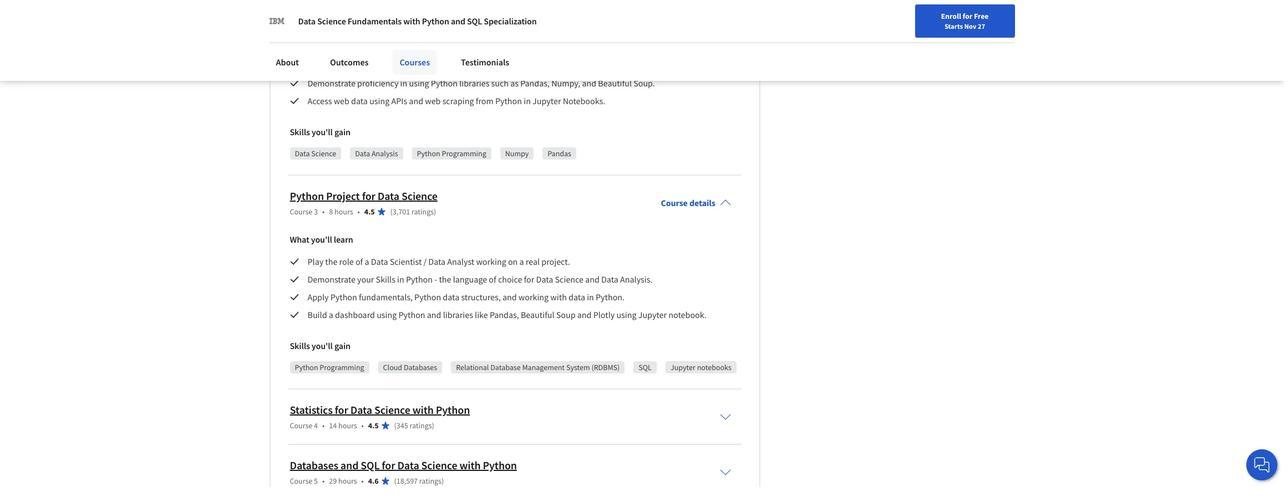 Task type: describe. For each thing, give the bounding box(es) containing it.
and right apis in the left top of the page
[[409, 95, 423, 106]]

programming
[[359, 60, 410, 71]]

logic
[[411, 60, 429, 71]]

1 horizontal spatial beautiful
[[598, 78, 632, 89]]

2 horizontal spatial data
[[569, 292, 585, 303]]

access
[[308, 95, 332, 106]]

1 vertical spatial the
[[439, 274, 451, 285]]

and down the "&"
[[582, 78, 596, 89]]

proficiency
[[357, 78, 398, 89]]

cloud databases
[[383, 363, 437, 373]]

project.
[[541, 256, 570, 267]]

gain for data
[[334, 126, 351, 138]]

using right logic
[[431, 60, 451, 71]]

describe python basics including data types, expressions, variables, and data structures.
[[308, 42, 637, 53]]

access web data using apis and web scraping from python in jupyter notebooks.
[[308, 95, 609, 106]]

soup
[[556, 309, 576, 321]]

learn for the
[[334, 234, 353, 245]]

0 horizontal spatial of
[[355, 256, 363, 267]]

• down python project for data science
[[358, 207, 360, 217]]

enroll for free starts nov 27
[[941, 11, 989, 31]]

pandas, for like
[[490, 309, 519, 321]]

pandas, for as
[[520, 78, 550, 89]]

data science fundamentals with python and sql specialization
[[298, 16, 537, 27]]

what for play the role of a data scientist / data analyst working on a real project.
[[290, 234, 309, 245]]

notebook.
[[669, 309, 707, 321]]

data analysis
[[355, 149, 398, 159]]

5
[[314, 476, 318, 486]]

in down functions, in the left top of the page
[[524, 95, 531, 106]]

you'll up data science
[[312, 126, 333, 138]]

) for with
[[432, 421, 434, 431]]

functions,
[[521, 60, 560, 71]]

course details button
[[652, 182, 740, 224]]

and up "course 5 • 29 hours •"
[[340, 459, 359, 473]]

python project for data science link
[[290, 189, 438, 203]]

1 vertical spatial programming
[[320, 363, 364, 373]]

using for data
[[369, 95, 390, 106]]

using for in
[[409, 78, 429, 89]]

0 vertical spatial libraries
[[459, 78, 489, 89]]

classes.
[[598, 60, 628, 71]]

• right the 3
[[322, 207, 325, 217]]

• right 4
[[322, 421, 325, 431]]

such
[[491, 78, 509, 89]]

describe
[[308, 42, 340, 53]]

0 vertical spatial working
[[476, 256, 506, 267]]

1 vertical spatial libraries
[[443, 309, 473, 321]]

4.6
[[368, 476, 379, 486]]

analyst
[[447, 256, 474, 267]]

and up types,
[[451, 16, 465, 27]]

apply for apply python fundamentals, python data structures, and working with data in python.
[[308, 292, 329, 303]]

relational
[[456, 363, 489, 373]]

course inside dropdown button
[[661, 197, 688, 209]]

( for for
[[394, 476, 396, 486]]

role
[[339, 256, 354, 267]]

ratings for data
[[419, 476, 442, 486]]

find your new career link
[[971, 11, 1051, 25]]

29
[[329, 476, 337, 486]]

hours for project
[[335, 207, 353, 217]]

testimonials link
[[454, 50, 516, 74]]

pandas
[[548, 149, 571, 159]]

analysis
[[372, 149, 398, 159]]

apply python programming logic using branching, loops, functions, objects & classes.
[[308, 60, 628, 71]]

what for describe python basics including data types, expressions, variables, and data structures.
[[290, 20, 309, 31]]

demonstrate proficiency in using python libraries such as pandas, numpy, and beautiful soup.
[[308, 78, 655, 89]]

free
[[974, 11, 989, 21]]

numpy,
[[551, 78, 580, 89]]

variables,
[[524, 42, 560, 53]]

course details
[[661, 197, 715, 209]]

specialization
[[484, 16, 537, 27]]

science up describe
[[317, 16, 346, 27]]

ratings for science
[[412, 207, 434, 217]]

objects
[[561, 60, 589, 71]]

ibm image
[[269, 13, 285, 29]]

about
[[276, 57, 299, 68]]

skills for data
[[290, 126, 310, 138]]

/
[[424, 256, 427, 267]]

3
[[314, 207, 318, 217]]

demonstrate your skills in python - the language of choice for data science and data analysis.
[[308, 274, 654, 285]]

loops,
[[495, 60, 519, 71]]

on
[[508, 256, 518, 267]]

language
[[453, 274, 487, 285]]

starts
[[945, 22, 963, 31]]

and right soup
[[577, 309, 592, 321]]

2 horizontal spatial jupyter
[[671, 363, 695, 373]]

ratings for with
[[410, 421, 432, 431]]

0 vertical spatial python programming
[[417, 149, 486, 159]]

you'll up describe
[[311, 20, 332, 31]]

courses
[[400, 57, 430, 68]]

management
[[522, 363, 565, 373]]

0 horizontal spatial jupyter
[[533, 95, 561, 106]]

expressions,
[[476, 42, 522, 53]]

) for science
[[434, 207, 436, 217]]

0 horizontal spatial a
[[329, 309, 333, 321]]

jupyter notebooks
[[671, 363, 732, 373]]

and up objects at the top left of the page
[[562, 42, 576, 53]]

science down project.
[[555, 274, 583, 285]]

statistics
[[290, 403, 333, 417]]

like
[[475, 309, 488, 321]]

course for python project for data science
[[290, 207, 312, 217]]

and down 'choice'
[[502, 292, 517, 303]]

choice
[[498, 274, 522, 285]]

your for find
[[992, 13, 1007, 23]]

• left 4.6
[[361, 476, 364, 486]]

skills you'll gain for access
[[290, 126, 351, 138]]

data science
[[295, 149, 336, 159]]

hours for for
[[338, 421, 357, 431]]

scientist
[[390, 256, 422, 267]]

learn for python
[[334, 20, 353, 31]]

and down -
[[427, 309, 441, 321]]

1 web from the left
[[334, 95, 349, 106]]

in up apis in the left top of the page
[[400, 78, 407, 89]]

using right plotly
[[616, 309, 637, 321]]

as
[[510, 78, 519, 89]]

and up python.
[[585, 274, 600, 285]]

real
[[526, 256, 540, 267]]

in left python.
[[587, 292, 594, 303]]

1 horizontal spatial sql
[[467, 16, 482, 27]]

about link
[[269, 50, 306, 74]]

for inside enroll for free starts nov 27
[[963, 11, 972, 21]]

18,597
[[396, 476, 418, 486]]

apply python fundamentals, python data structures, and working with data in python.
[[308, 292, 625, 303]]

for up 14
[[335, 403, 348, 417]]

testimonials
[[461, 57, 509, 68]]

relational database management system (rdbms)
[[456, 363, 620, 373]]

you'll down build
[[312, 341, 333, 352]]

( 18,597 ratings )
[[394, 476, 444, 486]]

hours for and
[[338, 476, 357, 486]]

course 4 • 14 hours •
[[290, 421, 364, 431]]

4
[[314, 421, 318, 431]]

4.5 for for
[[364, 207, 375, 217]]



Task type: locate. For each thing, give the bounding box(es) containing it.
1 horizontal spatial databases
[[404, 363, 437, 373]]

in down the scientist
[[397, 274, 404, 285]]

1 horizontal spatial jupyter
[[638, 309, 667, 321]]

ratings right 345
[[410, 421, 432, 431]]

14
[[329, 421, 337, 431]]

1 horizontal spatial a
[[365, 256, 369, 267]]

science up ( 3,701 ratings )
[[402, 189, 438, 203]]

learn
[[334, 20, 353, 31], [334, 234, 353, 245]]

data
[[351, 95, 368, 106], [443, 292, 459, 303], [569, 292, 585, 303]]

2 vertical spatial (
[[394, 476, 396, 486]]

what up play
[[290, 234, 309, 245]]

1 horizontal spatial python programming
[[417, 149, 486, 159]]

demonstrate down role at the left bottom of the page
[[308, 274, 355, 285]]

jupyter left notebooks
[[671, 363, 695, 373]]

fundamentals
[[348, 16, 402, 27]]

4.5
[[364, 207, 375, 217], [368, 421, 379, 431]]

numpy
[[505, 149, 529, 159]]

2 vertical spatial jupyter
[[671, 363, 695, 373]]

skills you'll gain down build
[[290, 341, 351, 352]]

hours right 8
[[335, 207, 353, 217]]

3,701
[[393, 207, 410, 217]]

using down 'proficiency'
[[369, 95, 390, 106]]

beautiful down classes.
[[598, 78, 632, 89]]

0 vertical spatial demonstrate
[[308, 78, 355, 89]]

system
[[566, 363, 590, 373]]

2 web from the left
[[425, 95, 441, 106]]

pandas,
[[520, 78, 550, 89], [490, 309, 519, 321]]

0 vertical spatial ratings
[[412, 207, 434, 217]]

soup.
[[634, 78, 655, 89]]

1 vertical spatial 4.5
[[368, 421, 379, 431]]

0 vertical spatial the
[[325, 256, 337, 267]]

sql right (rdbms) on the bottom left
[[639, 363, 652, 373]]

course left the 3
[[290, 207, 312, 217]]

cloud
[[383, 363, 402, 373]]

ratings right 3,701
[[412, 207, 434, 217]]

0 vertical spatial programming
[[442, 149, 486, 159]]

course for statistics for data science with python
[[290, 421, 312, 431]]

4.5 for data
[[368, 421, 379, 431]]

what you'll learn
[[290, 20, 353, 31], [290, 234, 353, 245]]

python project for data science
[[290, 189, 438, 203]]

course left the "5"
[[290, 476, 312, 486]]

)
[[434, 207, 436, 217], [432, 421, 434, 431], [442, 476, 444, 486]]

0 vertical spatial )
[[434, 207, 436, 217]]

build
[[308, 309, 327, 321]]

1 vertical spatial your
[[357, 274, 374, 285]]

1 vertical spatial learn
[[334, 234, 353, 245]]

skills down build
[[290, 341, 310, 352]]

using down logic
[[409, 78, 429, 89]]

career
[[1024, 13, 1046, 23]]

2 horizontal spatial a
[[519, 256, 524, 267]]

for down the real at the left
[[524, 274, 534, 285]]

databases and sql for data science with python link
[[290, 459, 517, 473]]

libraries down apply python fundamentals, python data structures, and working with data in python.
[[443, 309, 473, 321]]

0 vertical spatial apply
[[308, 60, 329, 71]]

notebooks.
[[563, 95, 605, 106]]

for right project
[[362, 189, 375, 203]]

demonstrate for demonstrate proficiency in using python libraries such as pandas, numpy, and beautiful soup.
[[308, 78, 355, 89]]

science up 345
[[374, 403, 410, 417]]

plotly
[[593, 309, 615, 321]]

None search field
[[158, 7, 424, 29]]

working down 'choice'
[[519, 292, 549, 303]]

2 vertical spatial ratings
[[419, 476, 442, 486]]

1 what from the top
[[290, 20, 309, 31]]

0 vertical spatial hours
[[335, 207, 353, 217]]

outcomes link
[[323, 50, 375, 74]]

course left details
[[661, 197, 688, 209]]

fundamentals,
[[359, 292, 413, 303]]

ratings right "18,597"
[[419, 476, 442, 486]]

pandas, down functions, in the left top of the page
[[520, 78, 550, 89]]

1 horizontal spatial of
[[489, 274, 496, 285]]

2 apply from the top
[[308, 292, 329, 303]]

sql
[[467, 16, 482, 27], [639, 363, 652, 373], [361, 459, 380, 473]]

0 horizontal spatial databases
[[290, 459, 338, 473]]

0 vertical spatial beautiful
[[598, 78, 632, 89]]

course 5 • 29 hours •
[[290, 476, 364, 486]]

what you'll learn up play
[[290, 234, 353, 245]]

apply down describe
[[308, 60, 329, 71]]

) for data
[[442, 476, 444, 486]]

1 vertical spatial skills
[[376, 274, 395, 285]]

beautiful left soup
[[521, 309, 554, 321]]

0 horizontal spatial web
[[334, 95, 349, 106]]

the left role at the left bottom of the page
[[325, 256, 337, 267]]

gain down dashboard
[[334, 341, 351, 352]]

1 horizontal spatial programming
[[442, 149, 486, 159]]

1 vertical spatial of
[[489, 274, 496, 285]]

a
[[365, 256, 369, 267], [519, 256, 524, 267], [329, 309, 333, 321]]

2 horizontal spatial sql
[[639, 363, 652, 373]]

0 horizontal spatial beautiful
[[521, 309, 554, 321]]

1 vertical spatial pandas,
[[490, 309, 519, 321]]

course left 4
[[290, 421, 312, 431]]

build a dashboard using python and libraries like pandas, beautiful soup and plotly using jupyter notebook.
[[308, 309, 707, 321]]

2 what you'll learn from the top
[[290, 234, 353, 245]]

0 vertical spatial pandas,
[[520, 78, 550, 89]]

database
[[490, 363, 521, 373]]

1 apply from the top
[[308, 60, 329, 71]]

your for demonstrate
[[357, 274, 374, 285]]

programming left cloud
[[320, 363, 364, 373]]

1 demonstrate from the top
[[308, 78, 355, 89]]

jupyter
[[533, 95, 561, 106], [638, 309, 667, 321], [671, 363, 695, 373]]

2 learn from the top
[[334, 234, 353, 245]]

(
[[390, 207, 393, 217], [394, 421, 396, 431], [394, 476, 396, 486]]

of right role at the left bottom of the page
[[355, 256, 363, 267]]

science up project
[[311, 149, 336, 159]]

statistics for data science with python
[[290, 403, 470, 417]]

science up ( 18,597 ratings )
[[421, 459, 457, 473]]

1 skills you'll gain from the top
[[290, 126, 351, 138]]

0 vertical spatial of
[[355, 256, 363, 267]]

web left scraping
[[425, 95, 441, 106]]

skills you'll gain for build
[[290, 341, 351, 352]]

python.
[[596, 292, 625, 303]]

find
[[976, 13, 990, 23]]

0 vertical spatial your
[[992, 13, 1007, 23]]

working
[[476, 256, 506, 267], [519, 292, 549, 303]]

databases right cloud
[[404, 363, 437, 373]]

types,
[[450, 42, 474, 53]]

python programming down access web data using apis and web scraping from python in jupyter notebooks.
[[417, 149, 486, 159]]

learn up describe
[[334, 20, 353, 31]]

2 vertical spatial hours
[[338, 476, 357, 486]]

0 horizontal spatial pandas,
[[490, 309, 519, 321]]

0 vertical spatial jupyter
[[533, 95, 561, 106]]

a right role at the left bottom of the page
[[365, 256, 369, 267]]

for
[[963, 11, 972, 21], [362, 189, 375, 203], [524, 274, 534, 285], [335, 403, 348, 417], [382, 459, 395, 473]]

( down databases and sql for data science with python
[[394, 476, 396, 486]]

a right build
[[329, 309, 333, 321]]

1 learn from the top
[[334, 20, 353, 31]]

your
[[992, 13, 1007, 23], [357, 274, 374, 285]]

demonstrate for demonstrate your skills in python - the language of choice for data science and data analysis.
[[308, 274, 355, 285]]

1 vertical spatial python programming
[[295, 363, 364, 373]]

1 horizontal spatial data
[[443, 292, 459, 303]]

nov
[[964, 22, 976, 31]]

play
[[308, 256, 323, 267]]

( down statistics for data science with python
[[394, 421, 396, 431]]

1 vertical spatial what you'll learn
[[290, 234, 353, 245]]

( for science
[[394, 421, 396, 431]]

2 demonstrate from the top
[[308, 274, 355, 285]]

1 vertical spatial working
[[519, 292, 549, 303]]

dashboard
[[335, 309, 375, 321]]

skills up 'fundamentals,'
[[376, 274, 395, 285]]

for up ( 18,597 ratings )
[[382, 459, 395, 473]]

2 vertical spatial sql
[[361, 459, 380, 473]]

1 horizontal spatial pandas,
[[520, 78, 550, 89]]

python programming up statistics
[[295, 363, 364, 373]]

4.5 down python project for data science
[[364, 207, 375, 217]]

what you'll learn for play
[[290, 234, 353, 245]]

skills
[[290, 126, 310, 138], [376, 274, 395, 285], [290, 341, 310, 352]]

enroll
[[941, 11, 961, 21]]

analysis.
[[620, 274, 653, 285]]

demonstrate
[[308, 78, 355, 89], [308, 274, 355, 285]]

what
[[290, 20, 309, 31], [290, 234, 309, 245]]

scraping
[[442, 95, 474, 106]]

course for databases and sql for data science with python
[[290, 476, 312, 486]]

0 horizontal spatial your
[[357, 274, 374, 285]]

skills you'll gain
[[290, 126, 351, 138], [290, 341, 351, 352]]

2 vertical spatial )
[[442, 476, 444, 486]]

gain up data science
[[334, 126, 351, 138]]

sql up 4.6
[[361, 459, 380, 473]]

new
[[1008, 13, 1023, 23]]

web
[[334, 95, 349, 106], [425, 95, 441, 106]]

1 horizontal spatial web
[[425, 95, 441, 106]]

your up 'fundamentals,'
[[357, 274, 374, 285]]

1 vertical spatial gain
[[334, 341, 351, 352]]

1 horizontal spatial working
[[519, 292, 549, 303]]

data down language
[[443, 292, 459, 303]]

databases and sql for data science with python
[[290, 459, 517, 473]]

1 gain from the top
[[334, 126, 351, 138]]

a right on
[[519, 256, 524, 267]]

your right find
[[992, 13, 1007, 23]]

branching,
[[453, 60, 493, 71]]

0 vertical spatial what you'll learn
[[290, 20, 353, 31]]

1 vertical spatial )
[[432, 421, 434, 431]]

27
[[978, 22, 985, 31]]

1 vertical spatial sql
[[639, 363, 652, 373]]

apply up build
[[308, 292, 329, 303]]

2 what from the top
[[290, 234, 309, 245]]

data up soup
[[569, 292, 585, 303]]

0 horizontal spatial working
[[476, 256, 506, 267]]

• down statistics for data science with python
[[361, 421, 364, 431]]

1 vertical spatial hours
[[338, 421, 357, 431]]

what you'll learn for describe
[[290, 20, 353, 31]]

1 vertical spatial jupyter
[[638, 309, 667, 321]]

• right the "5"
[[322, 476, 325, 486]]

1 horizontal spatial your
[[992, 13, 1007, 23]]

statistics for data science with python link
[[290, 403, 470, 417]]

1 vertical spatial beautiful
[[521, 309, 554, 321]]

1 vertical spatial demonstrate
[[308, 274, 355, 285]]

for up nov
[[963, 11, 972, 21]]

( 345 ratings )
[[394, 421, 434, 431]]

from
[[476, 95, 494, 106]]

including
[[395, 42, 430, 53]]

learn up role at the left bottom of the page
[[334, 234, 353, 245]]

databases up the "5"
[[290, 459, 338, 473]]

0 horizontal spatial the
[[325, 256, 337, 267]]

0 vertical spatial skills
[[290, 126, 310, 138]]

0 vertical spatial learn
[[334, 20, 353, 31]]

0 vertical spatial skills you'll gain
[[290, 126, 351, 138]]

1 what you'll learn from the top
[[290, 20, 353, 31]]

notebooks
[[697, 363, 732, 373]]

) right "18,597"
[[442, 476, 444, 486]]

( down python project for data science
[[390, 207, 393, 217]]

hours right 14
[[338, 421, 357, 431]]

you'll up play
[[311, 234, 332, 245]]

python programming
[[417, 149, 486, 159], [295, 363, 364, 373]]

1 horizontal spatial the
[[439, 274, 451, 285]]

0 vertical spatial sql
[[467, 16, 482, 27]]

1 vertical spatial what
[[290, 234, 309, 245]]

) right 345
[[432, 421, 434, 431]]

what you'll learn up describe
[[290, 20, 353, 31]]

gain for dashboard
[[334, 341, 351, 352]]

0 horizontal spatial programming
[[320, 363, 364, 373]]

0 vertical spatial databases
[[404, 363, 437, 373]]

&
[[591, 60, 597, 71]]

1 vertical spatial (
[[394, 421, 396, 431]]

apply for apply python programming logic using branching, loops, functions, objects & classes.
[[308, 60, 329, 71]]

2 skills you'll gain from the top
[[290, 341, 351, 352]]

0 vertical spatial (
[[390, 207, 393, 217]]

the right -
[[439, 274, 451, 285]]

basics
[[370, 42, 393, 53]]

data down 'proficiency'
[[351, 95, 368, 106]]

) right 3,701
[[434, 207, 436, 217]]

programming
[[442, 149, 486, 159], [320, 363, 364, 373]]

0 horizontal spatial python programming
[[295, 363, 364, 373]]

find your new career
[[976, 13, 1046, 23]]

0 vertical spatial what
[[290, 20, 309, 31]]

project
[[326, 189, 360, 203]]

using down 'fundamentals,'
[[377, 309, 397, 321]]

structures.
[[596, 42, 637, 53]]

jupyter left 'notebook.' at bottom right
[[638, 309, 667, 321]]

using for dashboard
[[377, 309, 397, 321]]

details
[[689, 197, 715, 209]]

skills you'll gain up data science
[[290, 126, 351, 138]]

python
[[422, 16, 449, 27], [342, 42, 368, 53], [330, 60, 357, 71], [431, 78, 458, 89], [495, 95, 522, 106], [417, 149, 440, 159], [290, 189, 324, 203], [406, 274, 433, 285], [330, 292, 357, 303], [414, 292, 441, 303], [399, 309, 425, 321], [295, 363, 318, 373], [436, 403, 470, 417], [483, 459, 517, 473]]

libraries
[[459, 78, 489, 89], [443, 309, 473, 321]]

1 vertical spatial databases
[[290, 459, 338, 473]]

structures,
[[461, 292, 501, 303]]

1 vertical spatial ratings
[[410, 421, 432, 431]]

skills up data science
[[290, 126, 310, 138]]

demonstrate up the access
[[308, 78, 355, 89]]

working up demonstrate your skills in python - the language of choice for data science and data analysis.
[[476, 256, 506, 267]]

jupyter down numpy,
[[533, 95, 561, 106]]

chat with us image
[[1253, 456, 1271, 474]]

you'll
[[311, 20, 332, 31], [312, 126, 333, 138], [311, 234, 332, 245], [312, 341, 333, 352]]

0 vertical spatial 4.5
[[364, 207, 375, 217]]

programming left numpy
[[442, 149, 486, 159]]

-
[[434, 274, 437, 285]]

1 vertical spatial apply
[[308, 292, 329, 303]]

pandas, right like
[[490, 309, 519, 321]]

0 vertical spatial gain
[[334, 126, 351, 138]]

1 vertical spatial skills you'll gain
[[290, 341, 351, 352]]

2 vertical spatial skills
[[290, 341, 310, 352]]

course 3 • 8 hours •
[[290, 207, 360, 217]]

4.5 down statistics for data science with python
[[368, 421, 379, 431]]

your inside find your new career link
[[992, 13, 1007, 23]]

0 horizontal spatial sql
[[361, 459, 380, 473]]

0 horizontal spatial data
[[351, 95, 368, 106]]

2 gain from the top
[[334, 341, 351, 352]]

( for data
[[390, 207, 393, 217]]

skills for dashboard
[[290, 341, 310, 352]]

( 3,701 ratings )
[[390, 207, 436, 217]]



Task type: vqa. For each thing, say whether or not it's contained in the screenshot.
proficiency
yes



